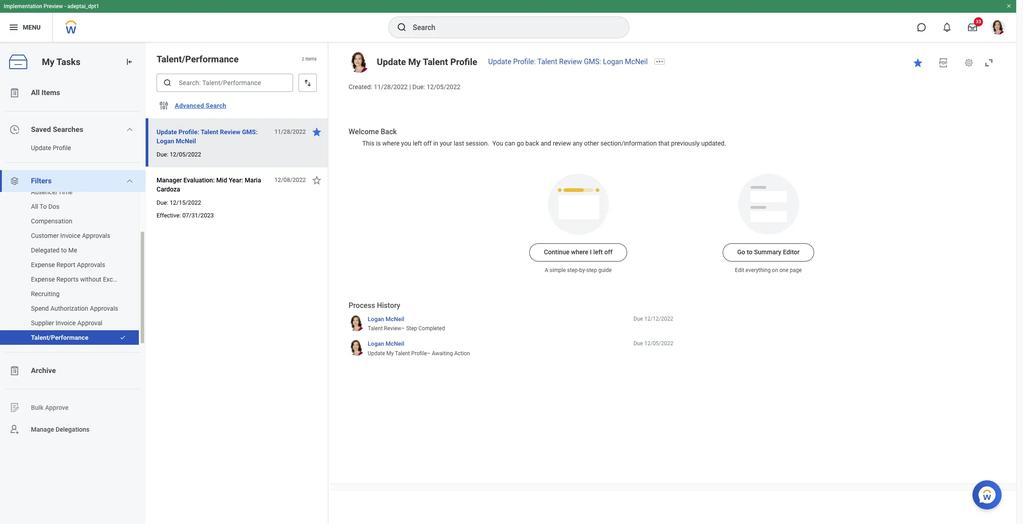 Task type: vqa. For each thing, say whether or not it's contained in the screenshot.
Approvals inside the Button
yes



Task type: describe. For each thing, give the bounding box(es) containing it.
clock check image
[[9, 124, 20, 135]]

perspective image
[[9, 176, 20, 187]]

1 horizontal spatial gms:
[[584, 57, 602, 66]]

compensation
[[31, 218, 72, 225]]

clipboard image
[[9, 366, 20, 377]]

bulk approve
[[31, 404, 69, 412]]

cardoza
[[157, 186, 180, 193]]

expense reports without exceptions
[[31, 276, 134, 283]]

1 vertical spatial search image
[[163, 78, 172, 87]]

update my talent profile
[[377, 56, 478, 67]]

any
[[573, 140, 583, 147]]

awaiting
[[432, 351, 453, 357]]

manage
[[31, 426, 54, 433]]

expense for expense reports without exceptions
[[31, 276, 55, 283]]

update profile: talent review gms: logan mcneil inside button
[[157, 128, 258, 145]]

item list element
[[146, 42, 329, 525]]

notifications large image
[[943, 23, 952, 32]]

advanced search button
[[171, 97, 230, 115]]

update profile: talent review gms: logan mcneil link
[[489, 57, 648, 66]]

welcome back this is where you left off in your last session.  you can go back and review any other section/information that previously updated.
[[349, 127, 727, 147]]

Search: Talent/Performance text field
[[157, 74, 293, 92]]

go
[[738, 249, 746, 256]]

update my talent profile – awaiting action
[[368, 351, 470, 357]]

33 button
[[963, 17, 984, 37]]

archive
[[31, 367, 56, 375]]

inbox large image
[[969, 23, 978, 32]]

menu banner
[[0, 0, 1017, 42]]

fullscreen image
[[984, 57, 995, 68]]

editor
[[783, 249, 800, 256]]

gear image
[[965, 58, 974, 67]]

1 horizontal spatial –
[[427, 351, 431, 357]]

process history
[[349, 302, 401, 310]]

history
[[377, 302, 401, 310]]

a simple step-by-step guide
[[545, 268, 612, 274]]

completed
[[419, 326, 445, 332]]

advanced
[[175, 102, 204, 109]]

edit everything on one page
[[735, 268, 802, 274]]

absence/time
[[31, 189, 73, 196]]

updated.
[[702, 140, 727, 147]]

update down search workday search field
[[489, 57, 512, 66]]

manage delegations link
[[0, 419, 146, 441]]

by-
[[580, 268, 587, 274]]

to for me
[[61, 247, 67, 254]]

edit
[[735, 268, 745, 274]]

effective:
[[157, 212, 181, 219]]

filters
[[31, 177, 52, 185]]

all for all to dos
[[31, 203, 38, 210]]

effective: 07/31/2023
[[157, 212, 214, 219]]

2
[[302, 57, 304, 62]]

menu button
[[0, 13, 52, 42]]

where inside welcome back this is where you left off in your last session.  you can go back and review any other section/information that previously updated.
[[383, 140, 400, 147]]

saved searches button
[[0, 119, 146, 141]]

saved
[[31, 125, 51, 134]]

review inside process history region
[[384, 326, 401, 332]]

your
[[440, 140, 452, 147]]

guide
[[599, 268, 612, 274]]

profile logan mcneil image
[[991, 20, 1006, 36]]

talent/performance inside item list element
[[157, 54, 239, 65]]

mcneil inside button
[[176, 138, 196, 145]]

expense reports without exceptions button
[[0, 272, 134, 287]]

last
[[454, 140, 464, 147]]

search
[[206, 102, 226, 109]]

step
[[406, 326, 417, 332]]

approvals for customer invoice approvals
[[82, 232, 110, 240]]

configure image
[[158, 100, 169, 111]]

spend authorization approvals button
[[0, 301, 130, 316]]

preview
[[44, 3, 63, 10]]

due for due 12/12/2022
[[634, 316, 643, 322]]

bulk
[[31, 404, 43, 412]]

customer
[[31, 232, 59, 240]]

12/05/2022 for due: 12/05/2022
[[170, 151, 201, 158]]

due 12/12/2022
[[634, 316, 674, 322]]

summary
[[755, 249, 782, 256]]

review inside button
[[220, 128, 241, 136]]

close environment banner image
[[1007, 3, 1012, 9]]

profile for update my talent profile – awaiting action
[[412, 351, 427, 357]]

items
[[306, 57, 317, 62]]

due for due 12/05/2022
[[634, 341, 643, 347]]

maria
[[245, 177, 261, 184]]

update inside list
[[31, 144, 51, 152]]

star image for gms:
[[311, 127, 322, 138]]

1 horizontal spatial 12/05/2022
[[427, 83, 461, 91]]

year:
[[229, 177, 243, 184]]

07/31/2023
[[182, 212, 214, 219]]

all items
[[31, 88, 60, 97]]

0 vertical spatial update profile: talent review gms: logan mcneil
[[489, 57, 648, 66]]

approve
[[45, 404, 69, 412]]

action
[[455, 351, 470, 357]]

i
[[590, 249, 592, 256]]

sort image
[[303, 78, 312, 87]]

approval
[[77, 320, 102, 327]]

logan mcneil button for my
[[368, 340, 405, 348]]

approvals for spend authorization approvals
[[90, 305, 118, 312]]

on
[[772, 268, 779, 274]]

spend authorization approvals
[[31, 305, 118, 312]]

is
[[376, 140, 381, 147]]

saved searches
[[31, 125, 83, 134]]

created:
[[349, 83, 373, 91]]

1 horizontal spatial 11/28/2022
[[374, 83, 408, 91]]

due: for manager evaluation: mid year: maria cardoza
[[157, 199, 168, 206]]

employee's photo (logan mcneil) image
[[349, 52, 370, 73]]

you
[[401, 140, 411, 147]]

0 vertical spatial profile:
[[514, 57, 536, 66]]

session.
[[466, 140, 490, 147]]

created: 11/28/2022 | due: 12/05/2022
[[349, 83, 461, 91]]

list containing all items
[[0, 82, 146, 441]]

recruiting
[[31, 291, 60, 298]]

update profile: talent review gms: logan mcneil button
[[157, 127, 270, 147]]

delegated to me
[[31, 247, 77, 254]]

left inside continue where i left off 'button'
[[594, 249, 603, 256]]

talent/performance inside button
[[31, 334, 88, 342]]

update up created: 11/28/2022 | due: 12/05/2022 on the left top of the page
[[377, 56, 406, 67]]

-
[[64, 3, 66, 10]]

delegated
[[31, 247, 60, 254]]



Task type: locate. For each thing, give the bounding box(es) containing it.
0 vertical spatial star image
[[913, 57, 924, 68]]

continue where i left off
[[544, 249, 613, 256]]

12/12/2022
[[645, 316, 674, 322]]

12/05/2022 down 'update my talent profile'
[[427, 83, 461, 91]]

1 vertical spatial review
[[220, 128, 241, 136]]

1 logan mcneil from the top
[[368, 316, 405, 323]]

1 horizontal spatial profile:
[[514, 57, 536, 66]]

supplier invoice approval button
[[0, 316, 130, 331]]

2 list from the top
[[0, 185, 146, 345]]

0 horizontal spatial 12/05/2022
[[170, 151, 201, 158]]

2 items
[[302, 57, 317, 62]]

rename image
[[9, 403, 20, 413]]

other
[[585, 140, 599, 147]]

1 vertical spatial logan mcneil button
[[368, 340, 405, 348]]

invoice up me
[[60, 232, 80, 240]]

1 vertical spatial 12/05/2022
[[170, 151, 201, 158]]

due: up "manager"
[[157, 151, 168, 158]]

reports
[[56, 276, 79, 283]]

archive button
[[0, 360, 146, 382]]

1 vertical spatial all
[[31, 203, 38, 210]]

0 vertical spatial talent/performance
[[157, 54, 239, 65]]

everything
[[746, 268, 771, 274]]

0 horizontal spatial left
[[413, 140, 422, 147]]

profile inside button
[[53, 144, 71, 152]]

2 horizontal spatial review
[[559, 57, 582, 66]]

2 vertical spatial profile
[[412, 351, 427, 357]]

profile:
[[514, 57, 536, 66], [179, 128, 199, 136]]

2 logan mcneil button from the top
[[368, 340, 405, 348]]

1 horizontal spatial profile
[[412, 351, 427, 357]]

left right i
[[594, 249, 603, 256]]

logan mcneil down talent review – step completed
[[368, 341, 405, 348]]

to
[[40, 203, 47, 210]]

1 vertical spatial star image
[[311, 127, 322, 138]]

expense down the delegated
[[31, 261, 55, 269]]

0 horizontal spatial gms:
[[242, 128, 258, 136]]

0 vertical spatial where
[[383, 140, 400, 147]]

chevron down image
[[126, 126, 134, 133], [126, 178, 134, 185]]

0 horizontal spatial profile
[[53, 144, 71, 152]]

0 horizontal spatial my
[[42, 56, 54, 67]]

invoice for approval
[[56, 320, 76, 327]]

profile
[[451, 56, 478, 67], [53, 144, 71, 152], [412, 351, 427, 357]]

left inside welcome back this is where you left off in your last session.  you can go back and review any other section/information that previously updated.
[[413, 140, 422, 147]]

– left step
[[401, 326, 405, 332]]

1 vertical spatial off
[[605, 249, 613, 256]]

1 vertical spatial update profile: talent review gms: logan mcneil
[[157, 128, 258, 145]]

Search Workday  search field
[[413, 17, 611, 37]]

chevron down image for saved searches
[[126, 126, 134, 133]]

process history region
[[349, 301, 674, 361]]

star image
[[913, 57, 924, 68], [311, 127, 322, 138], [311, 175, 322, 186]]

12/05/2022
[[427, 83, 461, 91], [170, 151, 201, 158], [645, 341, 674, 347]]

2 chevron down image from the top
[[126, 178, 134, 185]]

expense report approvals
[[31, 261, 105, 269]]

approvals down compensation button
[[82, 232, 110, 240]]

0 vertical spatial off
[[424, 140, 432, 147]]

0 horizontal spatial where
[[383, 140, 400, 147]]

1 horizontal spatial left
[[594, 249, 603, 256]]

my for update my talent profile – awaiting action
[[387, 351, 394, 357]]

due down due 12/12/2022
[[634, 341, 643, 347]]

check image
[[120, 335, 126, 341]]

1 vertical spatial expense
[[31, 276, 55, 283]]

2 horizontal spatial my
[[408, 56, 421, 67]]

1 chevron down image from the top
[[126, 126, 134, 133]]

1 vertical spatial profile
[[53, 144, 71, 152]]

talent/performance down supplier invoice approval button
[[31, 334, 88, 342]]

invoice for approvals
[[60, 232, 80, 240]]

0 vertical spatial 11/28/2022
[[374, 83, 408, 91]]

to right go
[[747, 249, 753, 256]]

logan mcneil for review
[[368, 316, 405, 323]]

12/05/2022 for due 12/05/2022
[[645, 341, 674, 347]]

0 horizontal spatial –
[[401, 326, 405, 332]]

due:
[[413, 83, 425, 91], [157, 151, 168, 158], [157, 199, 168, 206]]

0 vertical spatial due:
[[413, 83, 425, 91]]

off right i
[[605, 249, 613, 256]]

off inside welcome back this is where you left off in your last session.  you can go back and review any other section/information that previously updated.
[[424, 140, 432, 147]]

my for update my talent profile
[[408, 56, 421, 67]]

go to summary editor button
[[723, 244, 815, 262]]

my tasks element
[[0, 42, 146, 525]]

approvals for expense report approvals
[[77, 261, 105, 269]]

1 vertical spatial where
[[571, 249, 589, 256]]

update up due: 12/05/2022
[[157, 128, 177, 136]]

evaluation:
[[184, 177, 215, 184]]

my up |
[[408, 56, 421, 67]]

bulk approve link
[[0, 397, 146, 419]]

0 vertical spatial due
[[634, 316, 643, 322]]

where left i
[[571, 249, 589, 256]]

1 logan mcneil button from the top
[[368, 316, 405, 323]]

0 horizontal spatial review
[[220, 128, 241, 136]]

due: for update profile: talent review gms: logan mcneil
[[157, 151, 168, 158]]

search image up configure image
[[163, 78, 172, 87]]

step
[[587, 268, 597, 274]]

that previously
[[659, 140, 700, 147]]

1 horizontal spatial off
[[605, 249, 613, 256]]

continue
[[544, 249, 570, 256]]

my down talent review – step completed
[[387, 351, 394, 357]]

1 vertical spatial invoice
[[56, 320, 76, 327]]

approvals
[[82, 232, 110, 240], [77, 261, 105, 269], [90, 305, 118, 312]]

to left me
[[61, 247, 67, 254]]

0 horizontal spatial to
[[61, 247, 67, 254]]

list containing absence/time
[[0, 185, 146, 345]]

1 vertical spatial profile:
[[179, 128, 199, 136]]

1 vertical spatial approvals
[[77, 261, 105, 269]]

delegations
[[56, 426, 90, 433]]

compensation button
[[0, 214, 130, 229]]

can go
[[505, 140, 524, 147]]

gms: inside button
[[242, 128, 258, 136]]

my inside process history region
[[387, 351, 394, 357]]

where down the back on the top
[[383, 140, 400, 147]]

2 vertical spatial due:
[[157, 199, 168, 206]]

supplier invoice approval
[[31, 320, 102, 327]]

–
[[401, 326, 405, 332], [427, 351, 431, 357]]

0 vertical spatial gms:
[[584, 57, 602, 66]]

0 vertical spatial invoice
[[60, 232, 80, 240]]

|
[[410, 83, 411, 91]]

1 horizontal spatial to
[[747, 249, 753, 256]]

33
[[976, 19, 982, 24]]

1 vertical spatial talent/performance
[[31, 334, 88, 342]]

to for summary
[[747, 249, 753, 256]]

2 expense from the top
[[31, 276, 55, 283]]

implementation preview -   adeptai_dpt1
[[4, 3, 99, 10]]

expense inside "expense reports without exceptions" button
[[31, 276, 55, 283]]

due: right |
[[413, 83, 425, 91]]

0 vertical spatial profile
[[451, 56, 478, 67]]

expense up recruiting on the bottom left
[[31, 276, 55, 283]]

logan inside button
[[157, 138, 174, 145]]

profile: up due: 12/05/2022
[[179, 128, 199, 136]]

1 vertical spatial logan mcneil
[[368, 341, 405, 348]]

1 vertical spatial left
[[594, 249, 603, 256]]

one
[[780, 268, 789, 274]]

talent
[[423, 56, 448, 67], [538, 57, 558, 66], [201, 128, 218, 136], [368, 326, 383, 332], [395, 351, 410, 357]]

due: 12/05/2022
[[157, 151, 201, 158]]

clipboard image
[[9, 87, 20, 98]]

1 vertical spatial –
[[427, 351, 431, 357]]

manager evaluation: mid year: maria cardoza button
[[157, 175, 270, 195]]

due left 12/12/2022
[[634, 316, 643, 322]]

1 due from the top
[[634, 316, 643, 322]]

all to dos button
[[0, 199, 130, 214]]

expense
[[31, 261, 55, 269], [31, 276, 55, 283]]

invoice down spend authorization approvals 'button' at the bottom of the page
[[56, 320, 76, 327]]

expense for expense report approvals
[[31, 261, 55, 269]]

logan mcneil button down history at the bottom left of the page
[[368, 316, 405, 323]]

customer invoice approvals button
[[0, 229, 130, 243]]

approvals inside 'button'
[[90, 305, 118, 312]]

transformation import image
[[125, 57, 134, 66]]

12/15/2022
[[170, 199, 201, 206]]

justify image
[[8, 22, 19, 33]]

all for all items
[[31, 88, 40, 97]]

approvals inside "button"
[[77, 261, 105, 269]]

manager
[[157, 177, 182, 184]]

1 horizontal spatial where
[[571, 249, 589, 256]]

exceptions
[[103, 276, 134, 283]]

1 vertical spatial due
[[634, 341, 643, 347]]

page
[[790, 268, 802, 274]]

1 vertical spatial due:
[[157, 151, 168, 158]]

2 vertical spatial review
[[384, 326, 401, 332]]

approvals up without at the bottom left of the page
[[77, 261, 105, 269]]

0 vertical spatial expense
[[31, 261, 55, 269]]

profile: inside button
[[179, 128, 199, 136]]

in
[[434, 140, 439, 147]]

back
[[381, 127, 397, 136]]

2 all from the top
[[31, 203, 38, 210]]

star image for maria
[[311, 175, 322, 186]]

1 horizontal spatial update profile: talent review gms: logan mcneil
[[489, 57, 648, 66]]

12/05/2022 inside item list element
[[170, 151, 201, 158]]

0 vertical spatial all
[[31, 88, 40, 97]]

customer invoice approvals
[[31, 232, 110, 240]]

logan mcneil down history at the bottom left of the page
[[368, 316, 405, 323]]

talent inside button
[[201, 128, 218, 136]]

1 horizontal spatial talent/performance
[[157, 54, 239, 65]]

0 horizontal spatial profile:
[[179, 128, 199, 136]]

2 vertical spatial star image
[[311, 175, 322, 186]]

approvals inside button
[[82, 232, 110, 240]]

update inside process history region
[[368, 351, 385, 357]]

talent/performance up search: talent/performance text box
[[157, 54, 239, 65]]

due
[[634, 316, 643, 322], [634, 341, 643, 347]]

0 horizontal spatial update profile: talent review gms: logan mcneil
[[157, 128, 258, 145]]

due: 12/15/2022
[[157, 199, 201, 206]]

my left tasks
[[42, 56, 54, 67]]

chevron down image inside filters dropdown button
[[126, 178, 134, 185]]

0 vertical spatial left
[[413, 140, 422, 147]]

update down talent review – step completed
[[368, 351, 385, 357]]

11/28/2022 inside item list element
[[275, 128, 306, 135]]

all left items
[[31, 88, 40, 97]]

profile: down search workday search field
[[514, 57, 536, 66]]

0 vertical spatial 12/05/2022
[[427, 83, 461, 91]]

authorization
[[50, 305, 88, 312]]

to
[[61, 247, 67, 254], [747, 249, 753, 256]]

12/05/2022 up evaluation:
[[170, 151, 201, 158]]

0 vertical spatial logan mcneil button
[[368, 316, 405, 323]]

update down saved
[[31, 144, 51, 152]]

1 horizontal spatial my
[[387, 351, 394, 357]]

profile inside process history region
[[412, 351, 427, 357]]

chevron down image for filters
[[126, 178, 134, 185]]

logan mcneil button for review
[[368, 316, 405, 323]]

2 vertical spatial 12/05/2022
[[645, 341, 674, 347]]

2 vertical spatial approvals
[[90, 305, 118, 312]]

2 horizontal spatial 12/05/2022
[[645, 341, 674, 347]]

view printable version (pdf) image
[[939, 57, 949, 68]]

search image up 'update my talent profile'
[[397, 22, 408, 33]]

0 horizontal spatial search image
[[163, 78, 172, 87]]

recruiting button
[[0, 287, 130, 301]]

0 vertical spatial review
[[559, 57, 582, 66]]

2 logan mcneil from the top
[[368, 341, 405, 348]]

logan mcneil button
[[368, 316, 405, 323], [368, 340, 405, 348]]

1 list from the top
[[0, 82, 146, 441]]

adeptai_dpt1
[[67, 3, 99, 10]]

where inside 'button'
[[571, 249, 589, 256]]

due: up effective:
[[157, 199, 168, 206]]

– left awaiting at the bottom of page
[[427, 351, 431, 357]]

list
[[0, 82, 146, 441], [0, 185, 146, 345]]

0 horizontal spatial off
[[424, 140, 432, 147]]

1 vertical spatial gms:
[[242, 128, 258, 136]]

0 horizontal spatial talent/performance
[[31, 334, 88, 342]]

my
[[42, 56, 54, 67], [408, 56, 421, 67], [387, 351, 394, 357]]

invoice inside customer invoice approvals button
[[60, 232, 80, 240]]

welcome
[[349, 127, 379, 136]]

chevron down image inside saved searches dropdown button
[[126, 126, 134, 133]]

expense inside expense report approvals "button"
[[31, 261, 55, 269]]

section/information
[[601, 140, 657, 147]]

off inside 'button'
[[605, 249, 613, 256]]

0 horizontal spatial 11/28/2022
[[275, 128, 306, 135]]

advanced search
[[175, 102, 226, 109]]

logan mcneil
[[368, 316, 405, 323], [368, 341, 405, 348]]

invoice inside supplier invoice approval button
[[56, 320, 76, 327]]

12/08/2022
[[275, 177, 306, 184]]

approvals up approval
[[90, 305, 118, 312]]

continue where i left off button
[[530, 244, 627, 262]]

1 vertical spatial chevron down image
[[126, 178, 134, 185]]

off
[[424, 140, 432, 147], [605, 249, 613, 256]]

due 12/05/2022
[[634, 341, 674, 347]]

search image
[[397, 22, 408, 33], [163, 78, 172, 87]]

logan mcneil button down talent review – step completed
[[368, 340, 405, 348]]

off left in
[[424, 140, 432, 147]]

manager evaluation: mid year: maria cardoza
[[157, 177, 261, 193]]

1 horizontal spatial search image
[[397, 22, 408, 33]]

process
[[349, 302, 375, 310]]

2 horizontal spatial profile
[[451, 56, 478, 67]]

0 vertical spatial search image
[[397, 22, 408, 33]]

me
[[68, 247, 77, 254]]

left right you
[[413, 140, 422, 147]]

1 vertical spatial 11/28/2022
[[275, 128, 306, 135]]

user plus image
[[9, 424, 20, 435]]

1 all from the top
[[31, 88, 40, 97]]

logan mcneil for my
[[368, 341, 405, 348]]

2 due from the top
[[634, 341, 643, 347]]

dos
[[48, 203, 59, 210]]

update inside update profile: talent review gms: logan mcneil
[[157, 128, 177, 136]]

0 vertical spatial chevron down image
[[126, 126, 134, 133]]

1 horizontal spatial review
[[384, 326, 401, 332]]

0 vertical spatial –
[[401, 326, 405, 332]]

all left to
[[31, 203, 38, 210]]

12/05/2022 inside process history region
[[645, 341, 674, 347]]

items
[[42, 88, 60, 97]]

0 vertical spatial approvals
[[82, 232, 110, 240]]

step-
[[568, 268, 580, 274]]

update profile
[[31, 144, 71, 152]]

to inside my tasks element
[[61, 247, 67, 254]]

1 expense from the top
[[31, 261, 55, 269]]

without
[[80, 276, 101, 283]]

left
[[413, 140, 422, 147], [594, 249, 603, 256]]

0 vertical spatial logan mcneil
[[368, 316, 405, 323]]

12/05/2022 down 12/12/2022
[[645, 341, 674, 347]]

profile for update my talent profile
[[451, 56, 478, 67]]



